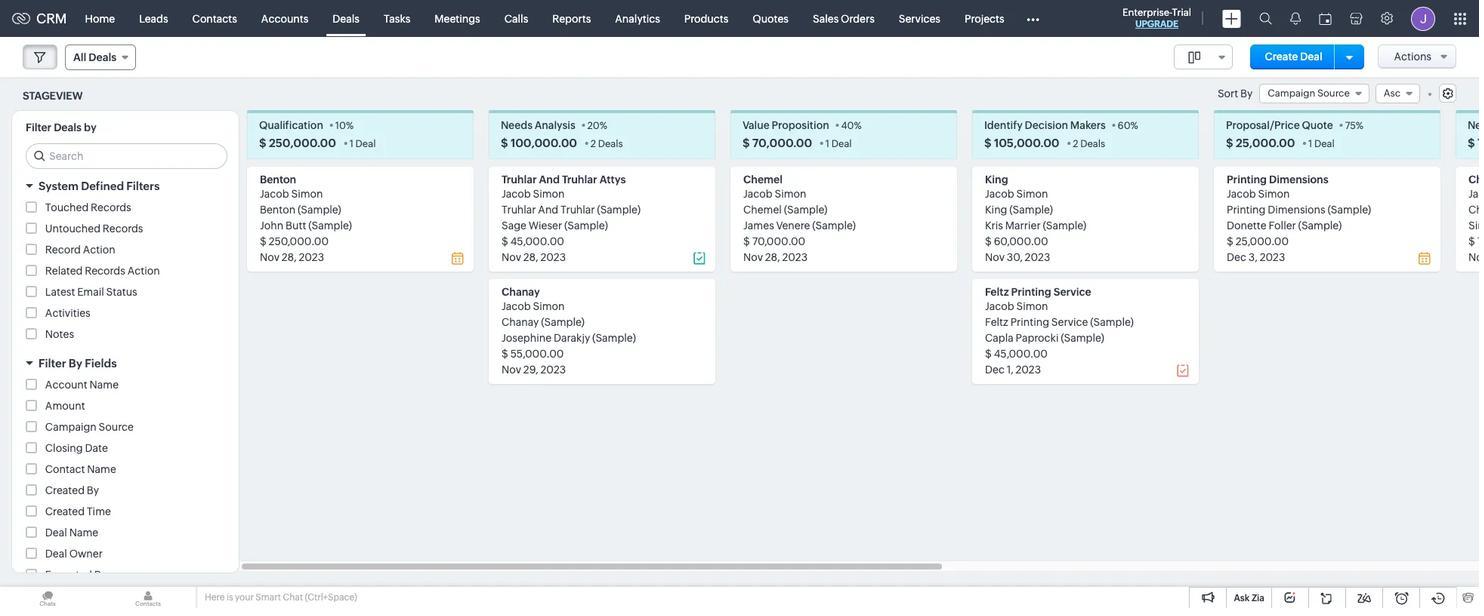 Task type: describe. For each thing, give the bounding box(es) containing it.
untouched
[[45, 223, 101, 235]]

1 250,000.00 from the top
[[269, 137, 336, 150]]

jacob inside printing dimensions jacob simon printing dimensions (sample) donette foller (sample) $ 25,000.00 dec 3, 2023
[[1227, 188, 1256, 200]]

here is your smart chat (ctrl+space)
[[205, 593, 357, 604]]

john
[[260, 220, 284, 232]]

signals element
[[1281, 0, 1310, 37]]

ask zia
[[1234, 594, 1265, 604]]

0 horizontal spatial campaign
[[45, 422, 97, 434]]

jacob inside benton jacob simon benton (sample) john butt (sample) $ 250,000.00 nov 28, 2023
[[260, 188, 289, 200]]

deals left tasks
[[333, 12, 360, 25]]

2023 inside benton jacob simon benton (sample) john butt (sample) $ 250,000.00 nov 28, 2023
[[299, 252, 324, 264]]

paprocki
[[1016, 333, 1059, 345]]

contacts image
[[100, 588, 196, 609]]

(sample) up 'donette foller (sample)' link
[[1328, 204, 1372, 216]]

by for sort
[[1241, 88, 1253, 100]]

makers
[[1071, 120, 1106, 132]]

(sample) up 'kris marrier (sample)' link
[[1010, 204, 1053, 216]]

deals inside field
[[89, 51, 116, 63]]

2023 inside king jacob simon king (sample) kris marrier (sample) $ 60,000.00 nov 30, 2023
[[1025, 252, 1050, 264]]

1 for $ 25,000.00
[[1309, 138, 1313, 150]]

2023 inside printing dimensions jacob simon printing dimensions (sample) donette foller (sample) $ 25,000.00 dec 3, 2023
[[1260, 252, 1285, 264]]

2023 inside feltz printing service jacob simon feltz printing service (sample) capla paprocki (sample) $ 45,000.00 dec 1, 2023
[[1016, 364, 1041, 377]]

40
[[841, 120, 854, 132]]

(sample) up james venere (sample) link
[[784, 204, 828, 216]]

simon inside the chanay jacob simon chanay (sample) josephine darakjy (sample) $ 55,000.00 nov 29, 2023
[[533, 301, 565, 313]]

kris
[[985, 220, 1003, 232]]

leads
[[139, 12, 168, 25]]

30,
[[1007, 252, 1023, 264]]

2 deals for 100,000.00
[[591, 138, 623, 150]]

crm
[[36, 11, 67, 26]]

james
[[743, 220, 774, 232]]

here
[[205, 593, 225, 604]]

campaign inside 'field'
[[1268, 88, 1316, 99]]

name for account name
[[90, 380, 119, 392]]

(sample) up josephine darakjy (sample) link
[[541, 317, 585, 329]]

(sample) right "darakjy"
[[592, 333, 636, 345]]

Search text field
[[26, 145, 227, 169]]

deals link
[[321, 0, 372, 37]]

simon inside feltz printing service jacob simon feltz printing service (sample) capla paprocki (sample) $ 45,000.00 dec 1, 2023
[[1017, 301, 1048, 313]]

1 ch from the top
[[1469, 174, 1479, 186]]

calls link
[[492, 0, 540, 37]]

is
[[227, 593, 233, 604]]

latest
[[45, 287, 75, 299]]

touched records
[[45, 202, 131, 214]]

asc
[[1384, 88, 1401, 99]]

status
[[106, 287, 137, 299]]

2 feltz from the top
[[985, 317, 1009, 329]]

All Deals field
[[65, 45, 136, 70]]

deal down 40
[[832, 138, 852, 150]]

proposition
[[772, 120, 829, 132]]

stageview
[[23, 90, 83, 102]]

accounts
[[261, 12, 309, 25]]

create menu element
[[1213, 0, 1250, 37]]

nov inside the chanay jacob simon chanay (sample) josephine darakjy (sample) $ 55,000.00 nov 29, 2023
[[502, 364, 521, 377]]

printing down $ 25,000.00
[[1227, 174, 1267, 186]]

benton (sample) link
[[260, 204, 341, 216]]

(sample) right venere
[[812, 220, 856, 232]]

3,
[[1249, 252, 1258, 264]]

2 chemel from the top
[[743, 204, 782, 216]]

1 benton from the top
[[260, 174, 296, 186]]

2 deals for 105,000.00
[[1073, 138, 1106, 150]]

capla paprocki (sample) link
[[985, 333, 1105, 345]]

29,
[[523, 364, 538, 377]]

record
[[45, 244, 81, 256]]

fields
[[85, 358, 117, 370]]

sort by
[[1218, 88, 1253, 100]]

all
[[73, 51, 86, 63]]

leads link
[[127, 0, 180, 37]]

55,000.00
[[510, 349, 564, 361]]

benton link
[[260, 174, 296, 186]]

simon inside truhlar and truhlar attys jacob simon truhlar and truhlar (sample) sage wieser (sample) $ 45,000.00 nov 28, 2023
[[533, 188, 565, 200]]

analytics
[[615, 12, 660, 25]]

printing down 30,
[[1011, 287, 1051, 299]]

records for untouched
[[103, 223, 143, 235]]

sort
[[1218, 88, 1239, 100]]

expected
[[45, 570, 92, 582]]

deals down 20 %
[[598, 138, 623, 150]]

expected revenue
[[45, 570, 137, 582]]

decision
[[1025, 120, 1068, 132]]

untouched records
[[45, 223, 143, 235]]

28, for $ 70,000.00
[[765, 252, 780, 264]]

2 ch link from the top
[[1469, 204, 1479, 216]]

1 25,000.00 from the top
[[1236, 137, 1295, 150]]

king link
[[985, 174, 1008, 186]]

records for touched
[[91, 202, 131, 214]]

zia
[[1252, 594, 1265, 604]]

meetings link
[[423, 0, 492, 37]]

touched
[[45, 202, 89, 214]]

truhlar up truhlar and truhlar (sample) link
[[562, 174, 597, 186]]

1 chanay from the top
[[502, 287, 540, 299]]

$ 250,000.00
[[259, 137, 336, 150]]

0 vertical spatial dimensions
[[1269, 174, 1329, 186]]

dec inside feltz printing service jacob simon feltz printing service (sample) capla paprocki (sample) $ 45,000.00 dec 1, 2023
[[985, 364, 1005, 377]]

7 inside "ch jac ch sim $ 7 no"
[[1478, 236, 1479, 248]]

truhlar up sage
[[502, 204, 536, 216]]

closing date
[[45, 443, 108, 455]]

jacob inside feltz printing service jacob simon feltz printing service (sample) capla paprocki (sample) $ 45,000.00 dec 1, 2023
[[985, 301, 1015, 313]]

deal inside create deal button
[[1300, 51, 1323, 63]]

1 vertical spatial and
[[538, 204, 559, 216]]

james venere (sample) link
[[743, 220, 856, 232]]

Other Modules field
[[1017, 6, 1049, 31]]

jacob inside the chanay jacob simon chanay (sample) josephine darakjy (sample) $ 55,000.00 nov 29, 2023
[[502, 301, 531, 313]]

analysis
[[535, 120, 576, 132]]

1 horizontal spatial action
[[127, 265, 160, 278]]

$ down value
[[743, 137, 750, 150]]

$ inside benton jacob simon benton (sample) john butt (sample) $ 250,000.00 nov 28, 2023
[[260, 236, 267, 248]]

tasks
[[384, 12, 411, 25]]

all deals
[[73, 51, 116, 63]]

qualification
[[259, 120, 323, 132]]

reports link
[[540, 0, 603, 37]]

products link
[[672, 0, 741, 37]]

deal name
[[45, 528, 98, 540]]

(sample) down truhlar and truhlar (sample) link
[[564, 220, 608, 232]]

deal up deal owner
[[45, 528, 67, 540]]

(sample) down "feltz printing service (sample)" "link"
[[1061, 333, 1105, 345]]

deal up expected
[[45, 549, 67, 561]]

search element
[[1250, 0, 1281, 37]]

1 deal for 250,000.00
[[350, 138, 376, 150]]

ask
[[1234, 594, 1250, 604]]

105,000.00
[[994, 137, 1060, 150]]

2 ch from the top
[[1469, 204, 1479, 216]]

1 ch link from the top
[[1469, 174, 1479, 186]]

king (sample) link
[[985, 204, 1053, 216]]

dec inside printing dimensions jacob simon printing dimensions (sample) donette foller (sample) $ 25,000.00 dec 3, 2023
[[1227, 252, 1247, 264]]

1 king from the top
[[985, 174, 1008, 186]]

nov inside truhlar and truhlar attys jacob simon truhlar and truhlar (sample) sage wieser (sample) $ 45,000.00 nov 28, 2023
[[502, 252, 521, 264]]

% for $ 70,000.00
[[854, 120, 862, 132]]

60
[[1118, 120, 1131, 132]]

$ down "identify"
[[985, 137, 992, 150]]

by for filter
[[69, 358, 82, 370]]

ne $ 7
[[1468, 120, 1479, 150]]

create
[[1265, 51, 1298, 63]]

2023 inside the chanay jacob simon chanay (sample) josephine darakjy (sample) $ 55,000.00 nov 29, 2023
[[541, 364, 566, 377]]

deal right $ 250,000.00
[[356, 138, 376, 150]]

Campaign Source field
[[1260, 84, 1370, 104]]

2 chanay from the top
[[502, 317, 539, 329]]

created time
[[45, 506, 111, 519]]

related records action
[[45, 265, 160, 278]]

1 70,000.00 from the top
[[752, 137, 812, 150]]

by for created
[[87, 485, 99, 497]]

filter for filter by fields
[[39, 358, 66, 370]]

chanay link
[[502, 287, 540, 299]]

20 %
[[587, 120, 607, 132]]

defined
[[81, 180, 124, 193]]

no
[[1469, 252, 1479, 264]]

capla
[[985, 333, 1014, 345]]

accounts link
[[249, 0, 321, 37]]

truhlar up sage wieser (sample) link
[[561, 204, 595, 216]]

notes
[[45, 329, 74, 341]]

% for $ 100,000.00
[[600, 120, 607, 132]]

printing dimensions link
[[1227, 174, 1329, 186]]

0 vertical spatial action
[[83, 244, 115, 256]]

10
[[335, 120, 346, 132]]

nov for $ 70,000.00
[[743, 252, 763, 264]]

search image
[[1260, 12, 1272, 25]]

$ down qualification
[[259, 137, 266, 150]]

deal owner
[[45, 549, 103, 561]]

chemel jacob simon chemel (sample) james venere (sample) $ 70,000.00 nov 28, 2023
[[743, 174, 856, 264]]

related
[[45, 265, 83, 278]]

$ down proposal/price
[[1226, 137, 1234, 150]]

value
[[743, 120, 770, 132]]

projects link
[[953, 0, 1017, 37]]

0 vertical spatial and
[[539, 174, 560, 186]]

sim link
[[1469, 220, 1479, 232]]

chats image
[[0, 588, 95, 609]]

products
[[684, 12, 729, 25]]

$ inside truhlar and truhlar attys jacob simon truhlar and truhlar (sample) sage wieser (sample) $ 45,000.00 nov 28, 2023
[[502, 236, 508, 248]]

$ 70,000.00
[[743, 137, 812, 150]]



Task type: locate. For each thing, give the bounding box(es) containing it.
75 %
[[1345, 120, 1364, 132]]

$ 105,000.00
[[985, 137, 1060, 150]]

name for deal name
[[69, 528, 98, 540]]

2 for $ 105,000.00
[[1073, 138, 1079, 150]]

donette foller (sample) link
[[1227, 220, 1342, 232]]

printing
[[1227, 174, 1267, 186], [1227, 204, 1266, 216], [1011, 287, 1051, 299], [1011, 317, 1049, 329]]

2023 down venere
[[782, 252, 808, 264]]

0 vertical spatial source
[[1318, 88, 1350, 99]]

home
[[85, 12, 115, 25]]

2023 right the 3,
[[1260, 252, 1285, 264]]

action up related records action
[[83, 244, 115, 256]]

2023 inside "chemel jacob simon chemel (sample) james venere (sample) $ 70,000.00 nov 28, 2023"
[[782, 252, 808, 264]]

1 vertical spatial name
[[87, 464, 116, 476]]

60 %
[[1118, 120, 1139, 132]]

1 vertical spatial ch link
[[1469, 204, 1479, 216]]

1 horizontal spatial 28,
[[523, 252, 538, 264]]

1 deal down quote
[[1309, 138, 1335, 150]]

1 for $ 250,000.00
[[350, 138, 354, 150]]

1 vertical spatial feltz
[[985, 317, 1009, 329]]

closing
[[45, 443, 83, 455]]

1 for $ 70,000.00
[[826, 138, 830, 150]]

2 horizontal spatial 1 deal
[[1309, 138, 1335, 150]]

1 vertical spatial 250,000.00
[[269, 236, 329, 248]]

jacob down king link
[[985, 188, 1015, 200]]

1 horizontal spatial 45,000.00
[[994, 349, 1048, 361]]

sales
[[813, 12, 839, 25]]

$ down the sim link at the right top of the page
[[1469, 236, 1475, 248]]

2023
[[299, 252, 324, 264], [541, 252, 566, 264], [782, 252, 808, 264], [1025, 252, 1050, 264], [1260, 252, 1285, 264], [541, 364, 566, 377], [1016, 364, 1041, 377]]

simon inside "chemel jacob simon chemel (sample) james venere (sample) $ 70,000.00 nov 28, 2023"
[[775, 188, 807, 200]]

action up "status"
[[127, 265, 160, 278]]

2 down makers
[[1073, 138, 1079, 150]]

0 horizontal spatial 2
[[591, 138, 596, 150]]

0 horizontal spatial 28,
[[282, 252, 297, 264]]

% for $ 250,000.00
[[346, 120, 354, 132]]

benton
[[260, 174, 296, 186], [260, 204, 296, 216]]

$ inside ne $ 7
[[1468, 137, 1475, 150]]

nov for $ 105,000.00
[[985, 252, 1005, 264]]

0 horizontal spatial action
[[83, 244, 115, 256]]

45,000.00 inside truhlar and truhlar attys jacob simon truhlar and truhlar (sample) sage wieser (sample) $ 45,000.00 nov 28, 2023
[[510, 236, 564, 248]]

and down 100,000.00
[[539, 174, 560, 186]]

king up kris
[[985, 204, 1008, 216]]

simon down printing dimensions link
[[1258, 188, 1290, 200]]

1 % from the left
[[346, 120, 354, 132]]

% right quote
[[1356, 120, 1364, 132]]

name for contact name
[[87, 464, 116, 476]]

date
[[85, 443, 108, 455]]

60,000.00
[[994, 236, 1048, 248]]

0 horizontal spatial 2 deals
[[591, 138, 623, 150]]

7 down ne
[[1478, 137, 1479, 150]]

$ down john
[[260, 236, 267, 248]]

7 inside ne $ 7
[[1478, 137, 1479, 150]]

% right makers
[[1131, 120, 1139, 132]]

created for created time
[[45, 506, 85, 519]]

2 vertical spatial name
[[69, 528, 98, 540]]

4 % from the left
[[1131, 120, 1139, 132]]

filter by fields button
[[12, 351, 239, 377]]

7
[[1478, 137, 1479, 150], [1478, 236, 1479, 248]]

sage wieser (sample) link
[[502, 220, 608, 232]]

by right sort
[[1241, 88, 1253, 100]]

by up account name
[[69, 358, 82, 370]]

josephine darakjy (sample) link
[[502, 333, 636, 345]]

$ down ne
[[1468, 137, 1475, 150]]

2 1 from the left
[[826, 138, 830, 150]]

jacob down chemel link in the top right of the page
[[743, 188, 773, 200]]

70,000.00 inside "chemel jacob simon chemel (sample) james venere (sample) $ 70,000.00 nov 28, 2023"
[[752, 236, 806, 248]]

simon up benton (sample) link
[[291, 188, 323, 200]]

1 horizontal spatial source
[[1318, 88, 1350, 99]]

3 1 from the left
[[1309, 138, 1313, 150]]

2 % from the left
[[600, 120, 607, 132]]

filter for filter deals by
[[26, 122, 51, 134]]

0 vertical spatial by
[[1241, 88, 1253, 100]]

(sample) down benton (sample) link
[[308, 220, 352, 232]]

1 feltz from the top
[[985, 287, 1009, 299]]

100,000.00
[[511, 137, 577, 150]]

$ down sage
[[502, 236, 508, 248]]

amount
[[45, 401, 85, 413]]

owner
[[69, 549, 103, 561]]

value proposition
[[743, 120, 829, 132]]

%
[[346, 120, 354, 132], [600, 120, 607, 132], [854, 120, 862, 132], [1131, 120, 1139, 132], [1356, 120, 1364, 132]]

size image
[[1188, 51, 1200, 64]]

28, inside truhlar and truhlar attys jacob simon truhlar and truhlar (sample) sage wieser (sample) $ 45,000.00 nov 28, 2023
[[523, 252, 538, 264]]

jacob inside "chemel jacob simon chemel (sample) james venere (sample) $ 70,000.00 nov 28, 2023"
[[743, 188, 773, 200]]

filters
[[126, 180, 160, 193]]

250,000.00 down butt on the top left
[[269, 236, 329, 248]]

proposal/price
[[1226, 120, 1300, 132]]

records down touched records
[[103, 223, 143, 235]]

1 vertical spatial dimensions
[[1268, 204, 1326, 216]]

feltz up capla
[[985, 317, 1009, 329]]

1
[[350, 138, 354, 150], [826, 138, 830, 150], [1309, 138, 1313, 150]]

1 vertical spatial filter
[[39, 358, 66, 370]]

chemel up james
[[743, 204, 782, 216]]

1 1 from the left
[[350, 138, 354, 150]]

0 vertical spatial name
[[90, 380, 119, 392]]

2 28, from the left
[[523, 252, 538, 264]]

1 vertical spatial source
[[99, 422, 134, 434]]

dec left the 3,
[[1227, 252, 1247, 264]]

name down date
[[87, 464, 116, 476]]

1 horizontal spatial campaign source
[[1268, 88, 1350, 99]]

1 chemel from the top
[[743, 174, 783, 186]]

needs
[[501, 120, 533, 132]]

45,000.00 up 1,
[[994, 349, 1048, 361]]

1 horizontal spatial 2 deals
[[1073, 138, 1106, 150]]

campaign source up quote
[[1268, 88, 1350, 99]]

(sample) up 'capla paprocki (sample)' link
[[1090, 317, 1134, 329]]

2 vertical spatial records
[[85, 265, 125, 278]]

nov for $ 250,000.00
[[260, 252, 280, 264]]

2 2 from the left
[[1073, 138, 1079, 150]]

0 vertical spatial chemel
[[743, 174, 783, 186]]

70,000.00 down venere
[[752, 236, 806, 248]]

ch link up the sim link at the right top of the page
[[1469, 204, 1479, 216]]

quote
[[1302, 120, 1333, 132]]

by
[[84, 122, 97, 134]]

account
[[45, 380, 87, 392]]

deal down quote
[[1315, 138, 1335, 150]]

0 vertical spatial benton
[[260, 174, 296, 186]]

45,000.00 inside feltz printing service jacob simon feltz printing service (sample) capla paprocki (sample) $ 45,000.00 dec 1, 2023
[[994, 349, 1048, 361]]

2 1 deal from the left
[[826, 138, 852, 150]]

250,000.00 down qualification
[[269, 137, 336, 150]]

ch link
[[1469, 174, 1479, 186], [1469, 204, 1479, 216]]

0 vertical spatial 45,000.00
[[510, 236, 564, 248]]

$ down "donette"
[[1227, 236, 1234, 248]]

records up latest email status
[[85, 265, 125, 278]]

1 down proposition
[[826, 138, 830, 150]]

1 2 deals from the left
[[591, 138, 623, 150]]

2 250,000.00 from the top
[[269, 236, 329, 248]]

benton jacob simon benton (sample) john butt (sample) $ 250,000.00 nov 28, 2023
[[260, 174, 352, 264]]

1 deal for 25,000.00
[[1309, 138, 1335, 150]]

0 vertical spatial campaign source
[[1268, 88, 1350, 99]]

deals
[[333, 12, 360, 25], [89, 51, 116, 63], [54, 122, 82, 134], [598, 138, 623, 150], [1081, 138, 1106, 150]]

smart
[[256, 593, 281, 604]]

projects
[[965, 12, 1005, 25]]

0 horizontal spatial dec
[[985, 364, 1005, 377]]

campaign up proposal/price quote
[[1268, 88, 1316, 99]]

25,000.00 inside printing dimensions jacob simon printing dimensions (sample) donette foller (sample) $ 25,000.00 dec 3, 2023
[[1236, 236, 1289, 248]]

trial
[[1172, 7, 1192, 18]]

Asc field
[[1376, 84, 1421, 104]]

profile element
[[1402, 0, 1445, 37]]

$ inside feltz printing service jacob simon feltz printing service (sample) capla paprocki (sample) $ 45,000.00 dec 1, 2023
[[985, 349, 992, 361]]

enterprise-
[[1123, 7, 1172, 18]]

1 deal down 40
[[826, 138, 852, 150]]

2023 right 29,
[[541, 364, 566, 377]]

0 vertical spatial created
[[45, 485, 85, 497]]

2 horizontal spatial 28,
[[765, 252, 780, 264]]

simon inside benton jacob simon benton (sample) john butt (sample) $ 250,000.00 nov 28, 2023
[[291, 188, 323, 200]]

(sample) up john butt (sample) link
[[298, 204, 341, 216]]

1 deal for 70,000.00
[[826, 138, 852, 150]]

28, for $ 250,000.00
[[282, 252, 297, 264]]

2 for $ 100,000.00
[[591, 138, 596, 150]]

jacob down benton "link"
[[260, 188, 289, 200]]

jacob
[[260, 188, 289, 200], [502, 188, 531, 200], [743, 188, 773, 200], [985, 188, 1015, 200], [1227, 188, 1256, 200], [502, 301, 531, 313], [985, 301, 1015, 313]]

deals left by
[[54, 122, 82, 134]]

1 created from the top
[[45, 485, 85, 497]]

1 down 10 %
[[350, 138, 354, 150]]

orders
[[841, 12, 875, 25]]

0 vertical spatial 70,000.00
[[752, 137, 812, 150]]

2023 down sage wieser (sample) link
[[541, 252, 566, 264]]

0 vertical spatial king
[[985, 174, 1008, 186]]

3 1 deal from the left
[[1309, 138, 1335, 150]]

jacob inside king jacob simon king (sample) kris marrier (sample) $ 60,000.00 nov 30, 2023
[[985, 188, 1015, 200]]

0 vertical spatial 250,000.00
[[269, 137, 336, 150]]

campaign source
[[1268, 88, 1350, 99], [45, 422, 134, 434]]

1 horizontal spatial by
[[87, 485, 99, 497]]

donette
[[1227, 220, 1267, 232]]

foller
[[1269, 220, 1296, 232]]

deal right create
[[1300, 51, 1323, 63]]

contact name
[[45, 464, 116, 476]]

activities
[[45, 308, 90, 320]]

% right 'analysis'
[[600, 120, 607, 132]]

sales orders link
[[801, 0, 887, 37]]

contacts link
[[180, 0, 249, 37]]

1 horizontal spatial dec
[[1227, 252, 1247, 264]]

2 horizontal spatial 1
[[1309, 138, 1313, 150]]

created up deal name
[[45, 506, 85, 519]]

2 deals down 20 %
[[591, 138, 623, 150]]

campaign source inside 'field'
[[1268, 88, 1350, 99]]

printing up "donette"
[[1227, 204, 1266, 216]]

nov inside benton jacob simon benton (sample) john butt (sample) $ 250,000.00 nov 28, 2023
[[260, 252, 280, 264]]

$ inside printing dimensions jacob simon printing dimensions (sample) donette foller (sample) $ 25,000.00 dec 3, 2023
[[1227, 236, 1234, 248]]

enterprise-trial upgrade
[[1123, 7, 1192, 29]]

70,000.00
[[752, 137, 812, 150], [752, 236, 806, 248]]

deals down makers
[[1081, 138, 1106, 150]]

1 vertical spatial campaign
[[45, 422, 97, 434]]

by inside dropdown button
[[69, 358, 82, 370]]

king
[[985, 174, 1008, 186], [985, 204, 1008, 216]]

$ inside king jacob simon king (sample) kris marrier (sample) $ 60,000.00 nov 30, 2023
[[985, 236, 992, 248]]

1 vertical spatial campaign source
[[45, 422, 134, 434]]

1 horizontal spatial 1 deal
[[826, 138, 852, 150]]

2 horizontal spatial by
[[1241, 88, 1253, 100]]

250,000.00 inside benton jacob simon benton (sample) john butt (sample) $ 250,000.00 nov 28, 2023
[[269, 236, 329, 248]]

0 vertical spatial ch link
[[1469, 174, 1479, 186]]

(sample) down attys at the left top
[[597, 204, 641, 216]]

1 vertical spatial 7
[[1478, 236, 1479, 248]]

% for $ 25,000.00
[[1356, 120, 1364, 132]]

analytics link
[[603, 0, 672, 37]]

2 70,000.00 from the top
[[752, 236, 806, 248]]

0 horizontal spatial 45,000.00
[[510, 236, 564, 248]]

kris marrier (sample) link
[[985, 220, 1087, 232]]

simon inside king jacob simon king (sample) kris marrier (sample) $ 60,000.00 nov 30, 2023
[[1017, 188, 1048, 200]]

deals right all
[[89, 51, 116, 63]]

$
[[259, 137, 266, 150], [501, 137, 508, 150], [743, 137, 750, 150], [985, 137, 992, 150], [1226, 137, 1234, 150], [1468, 137, 1475, 150], [260, 236, 267, 248], [502, 236, 508, 248], [743, 236, 750, 248], [985, 236, 992, 248], [1227, 236, 1234, 248], [1469, 236, 1475, 248], [502, 349, 508, 361], [985, 349, 992, 361]]

proposal/price quote
[[1226, 120, 1333, 132]]

0 vertical spatial 7
[[1478, 137, 1479, 150]]

created for created by
[[45, 485, 85, 497]]

1 horizontal spatial campaign
[[1268, 88, 1316, 99]]

0 horizontal spatial 1
[[350, 138, 354, 150]]

25,000.00 down proposal/price
[[1236, 137, 1295, 150]]

(sample) down printing dimensions (sample) link
[[1299, 220, 1342, 232]]

simon inside printing dimensions jacob simon printing dimensions (sample) donette foller (sample) $ 25,000.00 dec 3, 2023
[[1258, 188, 1290, 200]]

1 vertical spatial records
[[103, 223, 143, 235]]

service up "feltz printing service (sample)" "link"
[[1054, 287, 1092, 299]]

john butt (sample) link
[[260, 220, 352, 232]]

printing dimensions jacob simon printing dimensions (sample) donette foller (sample) $ 25,000.00 dec 3, 2023
[[1227, 174, 1372, 264]]

records for related
[[85, 265, 125, 278]]

filter inside dropdown button
[[39, 358, 66, 370]]

2 vertical spatial by
[[87, 485, 99, 497]]

1 deal down 10 %
[[350, 138, 376, 150]]

1 vertical spatial benton
[[260, 204, 296, 216]]

1 vertical spatial dec
[[985, 364, 1005, 377]]

profile image
[[1411, 6, 1436, 31]]

45,000.00 down the wieser
[[510, 236, 564, 248]]

printing up paprocki
[[1011, 317, 1049, 329]]

services link
[[887, 0, 953, 37]]

2023 inside truhlar and truhlar attys jacob simon truhlar and truhlar (sample) sage wieser (sample) $ 45,000.00 nov 28, 2023
[[541, 252, 566, 264]]

records
[[91, 202, 131, 214], [103, 223, 143, 235], [85, 265, 125, 278]]

0 vertical spatial ch
[[1469, 174, 1479, 186]]

1 down quote
[[1309, 138, 1313, 150]]

2023 right 1,
[[1016, 364, 1041, 377]]

28, inside benton jacob simon benton (sample) john butt (sample) $ 250,000.00 nov 28, 2023
[[282, 252, 297, 264]]

$ inside the chanay jacob simon chanay (sample) josephine darakjy (sample) $ 55,000.00 nov 29, 2023
[[502, 349, 508, 361]]

% right proposition
[[854, 120, 862, 132]]

filter up the account
[[39, 358, 66, 370]]

king jacob simon king (sample) kris marrier (sample) $ 60,000.00 nov 30, 2023
[[985, 174, 1087, 264]]

nov down john
[[260, 252, 280, 264]]

printing dimensions (sample) link
[[1227, 204, 1372, 216]]

truhlar down $ 100,000.00
[[502, 174, 537, 186]]

1 horizontal spatial 2
[[1073, 138, 1079, 150]]

nov down james
[[743, 252, 763, 264]]

1,
[[1007, 364, 1014, 377]]

28, inside "chemel jacob simon chemel (sample) james venere (sample) $ 70,000.00 nov 28, 2023"
[[765, 252, 780, 264]]

source up quote
[[1318, 88, 1350, 99]]

create menu image
[[1223, 9, 1241, 28]]

1 vertical spatial 25,000.00
[[1236, 236, 1289, 248]]

0 horizontal spatial by
[[69, 358, 82, 370]]

filter deals by
[[26, 122, 97, 134]]

$ down needs at the top of the page
[[501, 137, 508, 150]]

0 horizontal spatial source
[[99, 422, 134, 434]]

1 vertical spatial service
[[1052, 317, 1088, 329]]

$ inside "ch jac ch sim $ 7 no"
[[1469, 236, 1475, 248]]

benton up john
[[260, 204, 296, 216]]

None field
[[1174, 45, 1233, 70]]

nov inside king jacob simon king (sample) kris marrier (sample) $ 60,000.00 nov 30, 2023
[[985, 252, 1005, 264]]

king up king (sample) link
[[985, 174, 1008, 186]]

chanay up josephine on the left of the page
[[502, 317, 539, 329]]

2 king from the top
[[985, 204, 1008, 216]]

and up the wieser
[[538, 204, 559, 216]]

source up date
[[99, 422, 134, 434]]

2 down 20
[[591, 138, 596, 150]]

% for $ 105,000.00
[[1131, 120, 1139, 132]]

create deal
[[1265, 51, 1323, 63]]

1 vertical spatial ch
[[1469, 204, 1479, 216]]

28, down butt on the top left
[[282, 252, 297, 264]]

2 7 from the top
[[1478, 236, 1479, 248]]

dec left 1,
[[985, 364, 1005, 377]]

0 vertical spatial service
[[1054, 287, 1092, 299]]

1 vertical spatial action
[[127, 265, 160, 278]]

jacob inside truhlar and truhlar attys jacob simon truhlar and truhlar (sample) sage wieser (sample) $ 45,000.00 nov 28, 2023
[[502, 188, 531, 200]]

benton up benton (sample) link
[[260, 174, 296, 186]]

signals image
[[1291, 12, 1301, 25]]

jacob up sage
[[502, 188, 531, 200]]

0 vertical spatial campaign
[[1268, 88, 1316, 99]]

1 28, from the left
[[282, 252, 297, 264]]

1 vertical spatial king
[[985, 204, 1008, 216]]

attys
[[600, 174, 626, 186]]

0 vertical spatial dec
[[1227, 252, 1247, 264]]

0 vertical spatial 25,000.00
[[1236, 137, 1295, 150]]

dec
[[1227, 252, 1247, 264], [985, 364, 1005, 377]]

1 7 from the top
[[1478, 137, 1479, 150]]

0 horizontal spatial campaign source
[[45, 422, 134, 434]]

0 vertical spatial records
[[91, 202, 131, 214]]

simon
[[291, 188, 323, 200], [533, 188, 565, 200], [775, 188, 807, 200], [1017, 188, 1048, 200], [1258, 188, 1290, 200], [533, 301, 565, 313], [1017, 301, 1048, 313]]

source inside campaign source 'field'
[[1318, 88, 1350, 99]]

$ inside "chemel jacob simon chemel (sample) james venere (sample) $ 70,000.00 nov 28, 2023"
[[743, 236, 750, 248]]

ch jac ch sim $ 7 no
[[1469, 174, 1479, 264]]

2023 down john butt (sample) link
[[299, 252, 324, 264]]

1 2 from the left
[[591, 138, 596, 150]]

3 % from the left
[[854, 120, 862, 132]]

$ down james
[[743, 236, 750, 248]]

josephine
[[502, 333, 552, 345]]

1 vertical spatial by
[[69, 358, 82, 370]]

(ctrl+space)
[[305, 593, 357, 604]]

$ down capla
[[985, 349, 992, 361]]

nov inside "chemel jacob simon chemel (sample) james venere (sample) $ 70,000.00 nov 28, 2023"
[[743, 252, 763, 264]]

latest email status
[[45, 287, 137, 299]]

email
[[77, 287, 104, 299]]

3 28, from the left
[[765, 252, 780, 264]]

deal
[[1300, 51, 1323, 63], [356, 138, 376, 150], [832, 138, 852, 150], [1315, 138, 1335, 150], [45, 528, 67, 540], [45, 549, 67, 561]]

wieser
[[529, 220, 562, 232]]

0 vertical spatial filter
[[26, 122, 51, 134]]

1 vertical spatial 45,000.00
[[994, 349, 1048, 361]]

0 vertical spatial feltz
[[985, 287, 1009, 299]]

campaign source up date
[[45, 422, 134, 434]]

0 horizontal spatial 1 deal
[[350, 138, 376, 150]]

system defined filters
[[39, 180, 160, 193]]

1 vertical spatial chemel
[[743, 204, 782, 216]]

filter down stageview
[[26, 122, 51, 134]]

quotes
[[753, 12, 789, 25]]

and
[[539, 174, 560, 186], [538, 204, 559, 216]]

28, down the wieser
[[523, 252, 538, 264]]

2 created from the top
[[45, 506, 85, 519]]

1 vertical spatial 70,000.00
[[752, 236, 806, 248]]

calendar image
[[1319, 12, 1332, 25]]

marrier
[[1006, 220, 1041, 232]]

feltz printing service link
[[985, 287, 1092, 299]]

2 2 deals from the left
[[1073, 138, 1106, 150]]

1 vertical spatial created
[[45, 506, 85, 519]]

(sample) right 'marrier'
[[1043, 220, 1087, 232]]

1 vertical spatial chanay
[[502, 317, 539, 329]]

2 25,000.00 from the top
[[1236, 236, 1289, 248]]

2 benton from the top
[[260, 204, 296, 216]]

1 1 deal from the left
[[350, 138, 376, 150]]

$ down josephine on the left of the page
[[502, 349, 508, 361]]

0 vertical spatial chanay
[[502, 287, 540, 299]]

5 % from the left
[[1356, 120, 1364, 132]]

service up 'capla paprocki (sample)' link
[[1052, 317, 1088, 329]]

1 horizontal spatial 1
[[826, 138, 830, 150]]

2023 right 30,
[[1025, 252, 1050, 264]]



Task type: vqa. For each thing, say whether or not it's contained in the screenshot.
ACTION
yes



